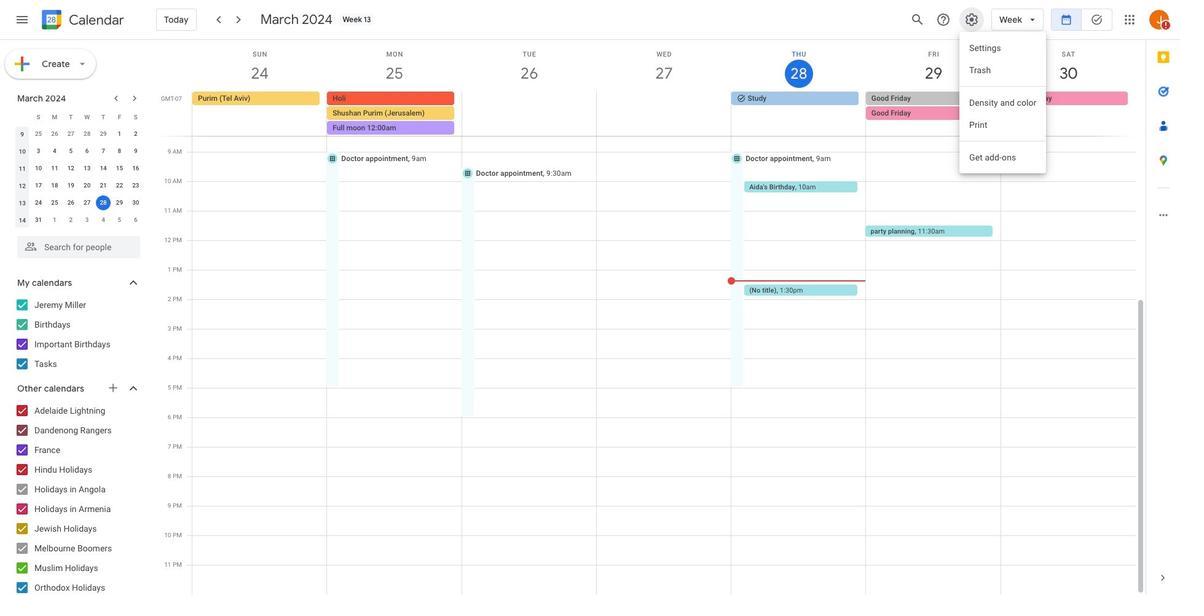 Task type: describe. For each thing, give the bounding box(es) containing it.
10 element
[[31, 161, 46, 176]]

6 element
[[80, 144, 94, 159]]

add other calendars image
[[107, 382, 119, 394]]

april 3 element
[[80, 213, 94, 227]]

31 element
[[31, 213, 46, 227]]

april 2 element
[[64, 213, 78, 227]]

settings menu image
[[965, 12, 979, 27]]

9 element
[[128, 144, 143, 159]]

april 5 element
[[112, 213, 127, 227]]

3 element
[[31, 144, 46, 159]]

march 2024 grid
[[12, 108, 144, 229]]

february 28 element
[[80, 127, 94, 141]]

7 element
[[96, 144, 111, 159]]

row group inside march 2024 grid
[[14, 125, 144, 229]]

18 element
[[47, 178, 62, 193]]

25 element
[[47, 196, 62, 210]]

14 element
[[96, 161, 111, 176]]

27 element
[[80, 196, 94, 210]]

26 element
[[64, 196, 78, 210]]

my calendars list
[[2, 295, 152, 374]]

5 element
[[64, 144, 78, 159]]

17 element
[[31, 178, 46, 193]]

28, today element
[[96, 196, 111, 210]]

20 element
[[80, 178, 94, 193]]

15 element
[[112, 161, 127, 176]]

2 element
[[128, 127, 143, 141]]

13 element
[[80, 161, 94, 176]]

29 element
[[112, 196, 127, 210]]



Task type: locate. For each thing, give the bounding box(es) containing it.
8 element
[[112, 144, 127, 159]]

main drawer image
[[15, 12, 30, 27]]

other calendars list
[[2, 401, 152, 595]]

calendar element
[[39, 7, 124, 34]]

cell inside row group
[[95, 194, 111, 212]]

february 29 element
[[96, 127, 111, 141]]

heading inside the calendar element
[[66, 13, 124, 27]]

24 element
[[31, 196, 46, 210]]

row
[[187, 92, 1146, 136], [14, 108, 144, 125], [14, 125, 144, 143], [14, 143, 144, 160], [14, 160, 144, 177], [14, 177, 144, 194], [14, 194, 144, 212], [14, 212, 144, 229]]

19 element
[[64, 178, 78, 193]]

february 27 element
[[64, 127, 78, 141]]

23 element
[[128, 178, 143, 193]]

16 element
[[128, 161, 143, 176]]

11 element
[[47, 161, 62, 176]]

12 element
[[64, 161, 78, 176]]

column header
[[14, 108, 30, 125]]

tab list
[[1147, 40, 1180, 561]]

february 26 element
[[47, 127, 62, 141]]

30 element
[[128, 196, 143, 210]]

settings menu menu
[[960, 32, 1047, 173]]

cell
[[327, 92, 462, 136], [462, 92, 597, 136], [597, 92, 731, 136], [866, 92, 1001, 136], [95, 194, 111, 212]]

february 25 element
[[31, 127, 46, 141]]

22 element
[[112, 178, 127, 193]]

None search field
[[0, 231, 152, 258]]

april 1 element
[[47, 213, 62, 227]]

Search for people text field
[[25, 236, 133, 258]]

1 element
[[112, 127, 127, 141]]

april 6 element
[[128, 213, 143, 227]]

heading
[[66, 13, 124, 27]]

row group
[[14, 125, 144, 229]]

21 element
[[96, 178, 111, 193]]

column header inside march 2024 grid
[[14, 108, 30, 125]]

grid
[[157, 40, 1146, 595]]

april 4 element
[[96, 213, 111, 227]]

4 element
[[47, 144, 62, 159]]



Task type: vqa. For each thing, say whether or not it's contained in the screenshot.
16 Element
yes



